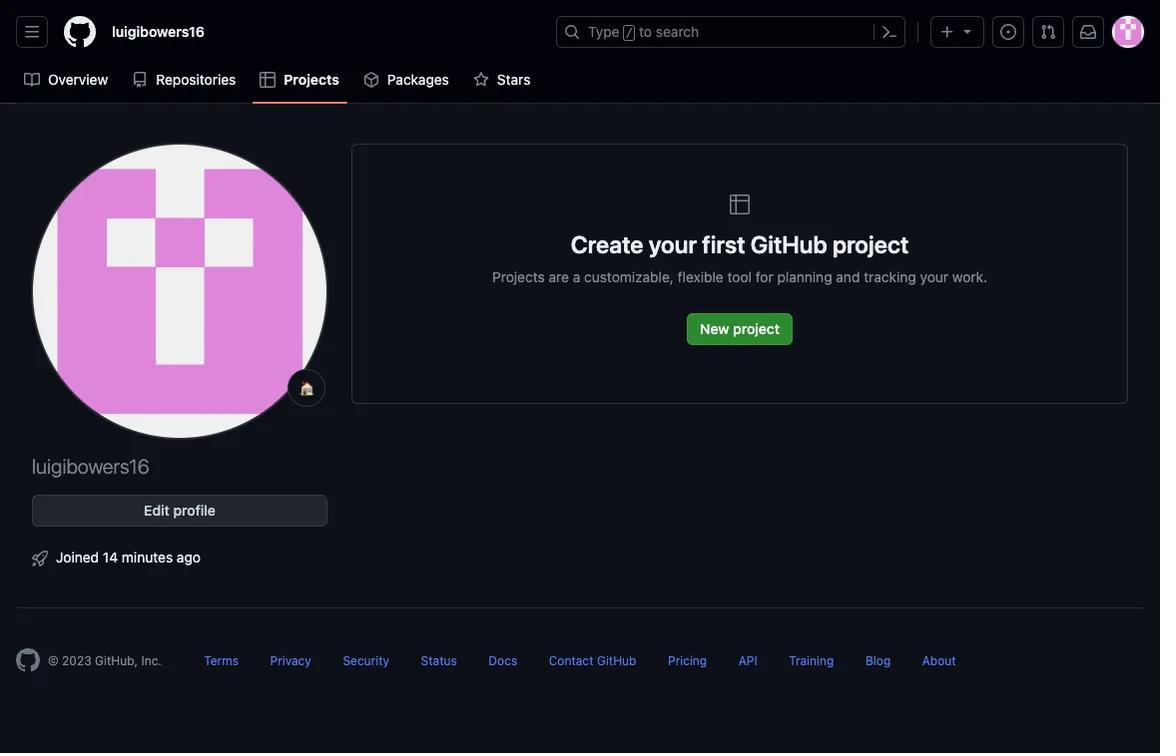 Task type: vqa. For each thing, say whether or not it's contained in the screenshot.
smiley IMAGE
no



Task type: describe. For each thing, give the bounding box(es) containing it.
repo image
[[132, 72, 148, 88]]

profile
[[173, 502, 216, 519]]

pricing
[[668, 654, 707, 669]]

projects inside create your first github project projects are a customizable, flexible tool for planning and tracking your work.
[[492, 269, 545, 286]]

edit profile
[[144, 502, 216, 519]]

blog link
[[866, 654, 891, 669]]

pricing link
[[668, 654, 707, 669]]

2023
[[62, 654, 92, 669]]

overview
[[48, 71, 108, 88]]

edit profile button
[[32, 495, 328, 527]]

0 horizontal spatial github
[[597, 654, 637, 669]]

about
[[922, 654, 956, 669]]

new project
[[700, 321, 780, 337]]

book image
[[24, 72, 40, 88]]

are
[[549, 269, 569, 286]]

issue opened image
[[1000, 24, 1016, 40]]

14
[[103, 549, 118, 566]]

repositories link
[[124, 65, 244, 95]]

blog
[[866, 654, 891, 669]]

🏠
[[299, 381, 314, 396]]

1 vertical spatial luigibowers16
[[32, 455, 149, 478]]

command palette image
[[882, 24, 898, 40]]

change your avatar image
[[32, 144, 328, 439]]

overview link
[[16, 65, 116, 95]]

new
[[700, 321, 729, 337]]

project inside create your first github project projects are a customizable, flexible tool for planning and tracking your work.
[[833, 231, 909, 259]]

table image for create your first github project
[[728, 193, 752, 217]]

0 vertical spatial your
[[649, 231, 697, 259]]

create
[[571, 231, 644, 259]]

© 2023 github, inc.
[[48, 654, 162, 669]]

flexible
[[678, 269, 724, 286]]

projects link
[[252, 65, 347, 95]]

privacy
[[270, 654, 311, 669]]

©
[[48, 654, 59, 669]]

inc.
[[141, 654, 162, 669]]

create your first github project projects are a customizable, flexible tool for planning and tracking your work.
[[492, 231, 988, 286]]

homepage image
[[64, 16, 96, 48]]

🏠 button
[[297, 378, 317, 398]]

notifications image
[[1080, 24, 1096, 40]]

ago
[[177, 549, 201, 566]]

edit
[[144, 502, 170, 519]]

docs link
[[489, 654, 517, 669]]

planning
[[777, 269, 832, 286]]

git pull request image
[[1040, 24, 1056, 40]]

github inside create your first github project projects are a customizable, flexible tool for planning and tracking your work.
[[751, 231, 828, 259]]

luigibowers16 inside luigibowers16 link
[[112, 23, 205, 40]]

tool
[[727, 269, 752, 286]]

api
[[739, 654, 757, 669]]

package image
[[363, 72, 379, 88]]



Task type: locate. For each thing, give the bounding box(es) containing it.
homepage image
[[16, 649, 40, 673]]

luigibowers16 up 'edit' at the left
[[32, 455, 149, 478]]

1 vertical spatial table image
[[728, 193, 752, 217]]

project right new
[[733, 321, 780, 337]]

table image
[[260, 72, 276, 88], [728, 193, 752, 217]]

1 horizontal spatial github
[[751, 231, 828, 259]]

stars link
[[465, 65, 539, 95]]

footer containing © 2023 github, inc.
[[0, 608, 1160, 723]]

projects
[[284, 71, 339, 88], [492, 269, 545, 286]]

status
[[421, 654, 457, 669]]

0 horizontal spatial projects
[[284, 71, 339, 88]]

joined 14 minutes ago
[[56, 549, 201, 566]]

0 horizontal spatial project
[[733, 321, 780, 337]]

docs
[[489, 654, 517, 669]]

training
[[789, 654, 834, 669]]

1 vertical spatial project
[[733, 321, 780, 337]]

work.
[[952, 269, 988, 286]]

1 horizontal spatial project
[[833, 231, 909, 259]]

table image up first
[[728, 193, 752, 217]]

luigibowers16 up the repo icon
[[112, 23, 205, 40]]

your up flexible
[[649, 231, 697, 259]]

terms link
[[204, 654, 239, 669]]

1 horizontal spatial projects
[[492, 269, 545, 286]]

0 vertical spatial github
[[751, 231, 828, 259]]

about link
[[922, 654, 956, 669]]

new project button
[[687, 314, 793, 345]]

first
[[702, 231, 745, 259]]

api link
[[739, 654, 757, 669]]

type / to search
[[588, 23, 699, 40]]

contact
[[549, 654, 594, 669]]

luigibowers16
[[112, 23, 205, 40], [32, 455, 149, 478]]

security
[[343, 654, 389, 669]]

projects left package icon
[[284, 71, 339, 88]]

triangle down image
[[960, 23, 976, 39]]

minutes
[[122, 549, 173, 566]]

type
[[588, 23, 620, 40]]

github,
[[95, 654, 138, 669]]

1 vertical spatial your
[[920, 269, 949, 286]]

project up tracking
[[833, 231, 909, 259]]

table image right repositories
[[260, 72, 276, 88]]

0 vertical spatial project
[[833, 231, 909, 259]]

projects left are
[[492, 269, 545, 286]]

1 vertical spatial github
[[597, 654, 637, 669]]

star image
[[473, 72, 489, 88]]

status link
[[421, 654, 457, 669]]

/
[[626, 26, 633, 40]]

1 horizontal spatial table image
[[728, 193, 752, 217]]

security link
[[343, 654, 389, 669]]

github
[[751, 231, 828, 259], [597, 654, 637, 669]]

repositories
[[156, 71, 236, 88]]

0 vertical spatial table image
[[260, 72, 276, 88]]

plus image
[[940, 24, 956, 40]]

search
[[656, 23, 699, 40]]

tracking
[[864, 269, 916, 286]]

stars
[[497, 71, 531, 88]]

and
[[836, 269, 860, 286]]

training link
[[789, 654, 834, 669]]

project inside 'button'
[[733, 321, 780, 337]]

github up planning
[[751, 231, 828, 259]]

packages
[[387, 71, 449, 88]]

luigibowers16 link
[[104, 16, 213, 48]]

privacy link
[[270, 654, 311, 669]]

packages link
[[355, 65, 457, 95]]

your left the work.
[[920, 269, 949, 286]]

0 horizontal spatial table image
[[260, 72, 276, 88]]

your
[[649, 231, 697, 259], [920, 269, 949, 286]]

0 vertical spatial projects
[[284, 71, 339, 88]]

to
[[639, 23, 652, 40]]

rocket image
[[32, 551, 48, 567]]

github right contact
[[597, 654, 637, 669]]

a
[[573, 269, 580, 286]]

for
[[756, 269, 774, 286]]

table image for projects
[[260, 72, 276, 88]]

footer
[[0, 608, 1160, 723]]

customizable,
[[584, 269, 674, 286]]

contact github
[[549, 654, 637, 669]]

1 vertical spatial projects
[[492, 269, 545, 286]]

contact github link
[[549, 654, 637, 669]]

terms
[[204, 654, 239, 669]]

0 vertical spatial luigibowers16
[[112, 23, 205, 40]]

1 horizontal spatial your
[[920, 269, 949, 286]]

table image inside projects link
[[260, 72, 276, 88]]

0 horizontal spatial your
[[649, 231, 697, 259]]

project
[[833, 231, 909, 259], [733, 321, 780, 337]]

joined
[[56, 549, 99, 566]]



